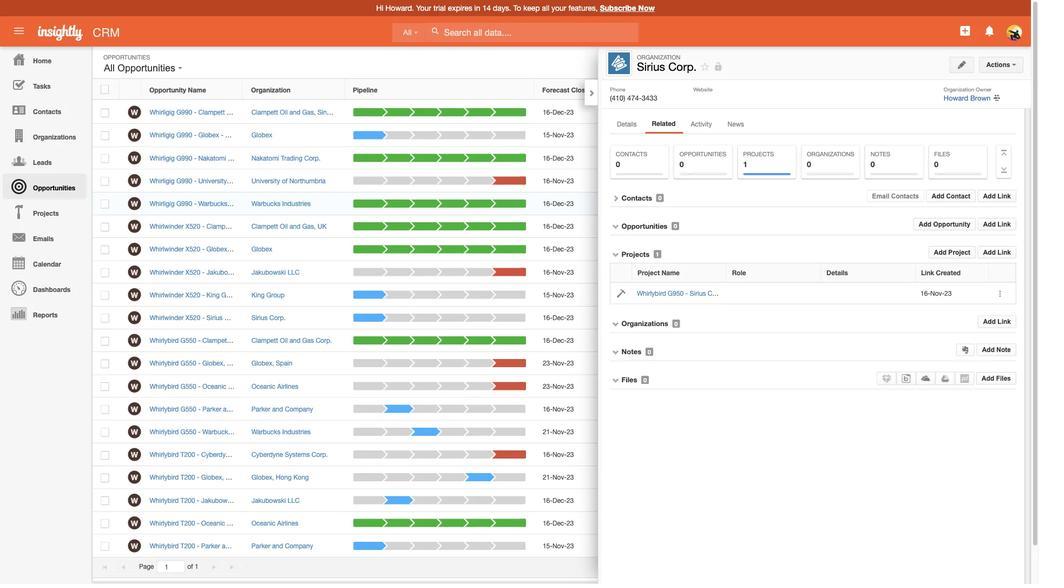 Task type: locate. For each thing, give the bounding box(es) containing it.
add for add contact link
[[932, 192, 945, 200]]

howard brown for clampett oil and gas, singapore
[[616, 109, 659, 116]]

hong down whirlybird t200 - cyberdyne systems corp. - nicole gomez
[[226, 474, 241, 482]]

globex, up barbara
[[252, 474, 274, 482]]

whirlybird t200 - oceanic airlines - mark sakda
[[150, 520, 289, 527]]

company right maria
[[285, 543, 313, 550]]

add for 1st add link button
[[983, 192, 996, 200]]

1 add link from the top
[[983, 192, 1011, 200]]

uk
[[273, 223, 282, 230], [318, 223, 327, 230]]

project
[[949, 249, 971, 256], [638, 269, 660, 277]]

t200
[[181, 451, 195, 459], [181, 474, 195, 482], [181, 497, 195, 504], [181, 520, 195, 527], [181, 543, 195, 550]]

0 vertical spatial jakubowski llc
[[252, 268, 300, 276]]

2 add link button from the top
[[978, 218, 1017, 231]]

0 vertical spatial 15-nov-23
[[543, 131, 574, 139]]

name for opportunity name
[[188, 86, 206, 94]]

21-nov-23 cell for warbucks industries
[[535, 421, 608, 444]]

23-nov-23 cell for usd $‎180,000.00
[[535, 352, 608, 375]]

w link for whirligig g990 - university of northumbria - paula oliver
[[128, 174, 141, 187]]

1 globex link from the top
[[252, 131, 272, 139]]

17 w link from the top
[[128, 471, 141, 484]]

3 15- from the top
[[543, 543, 553, 550]]

nicholas
[[288, 223, 313, 230]]

follow image for whirlybird t200 - jakubowski llc - barbara lane
[[820, 496, 830, 506]]

1 horizontal spatial trading
[[281, 154, 303, 162]]

forecast close date
[[542, 86, 605, 94]]

16- for whirligig g990 - clampett oil and gas, singapore - aaron lang
[[543, 109, 553, 116]]

organization up whirligig g990 - clampett oil and gas, singapore - aaron lang link
[[251, 86, 291, 94]]

3 chevron down image from the top
[[612, 348, 620, 356]]

and
[[944, 129, 956, 136]]

opportunities down leads
[[33, 184, 75, 192]]

row containing whirlybird g950 - sirius corp. - tina martin
[[611, 283, 1016, 304]]

2 vertical spatial organizations
[[622, 320, 668, 328]]

and left the nichols
[[272, 543, 283, 550]]

samantha
[[274, 154, 303, 162]]

1 x520 from the top
[[186, 223, 200, 230]]

projects
[[743, 151, 774, 158], [33, 209, 59, 217], [622, 250, 650, 258]]

whirlybird for whirlybird t200 - parker and company -maria nichols
[[150, 543, 179, 550]]

jakubowski llc link for barbara
[[252, 497, 300, 504]]

opportunities up imports
[[903, 129, 942, 136]]

tasks
[[33, 82, 51, 90]]

15-nov-23 for usd $‎380,000.00
[[543, 291, 574, 299]]

2 jakubowski llc from the top
[[252, 497, 300, 504]]

1 vertical spatial mark
[[254, 520, 269, 527]]

warbucks industries for whirligig g990 - warbucks industries - roger mills
[[252, 200, 311, 207]]

8 16-dec-23 cell from the top
[[535, 490, 608, 512]]

follow image for whirlwinder x520 - clampett oil and gas, uk - nicholas flores
[[820, 222, 830, 232]]

2 15-nov-23 from the top
[[543, 291, 574, 299]]

15-nov-23 cell
[[535, 124, 608, 147], [535, 284, 608, 307], [535, 535, 608, 558]]

1 horizontal spatial spain
[[276, 360, 293, 367]]

brown
[[971, 94, 991, 102], [641, 109, 659, 116], [641, 131, 659, 139], [641, 154, 659, 162], [641, 177, 659, 185], [641, 200, 659, 207], [641, 223, 659, 230], [641, 246, 659, 253], [641, 268, 659, 276], [641, 291, 659, 299], [641, 314, 659, 322], [641, 360, 659, 367], [641, 383, 659, 390]]

1 horizontal spatial uk
[[318, 223, 327, 230]]

7 usd from the top
[[718, 291, 731, 299]]

jakubowski llc down terry
[[252, 497, 300, 504]]

1 vertical spatial 15-nov-23 cell
[[535, 284, 608, 307]]

2 add link from the top
[[983, 221, 1011, 228]]

whirlybird g550 - parker and company - lisa parker link
[[150, 405, 308, 413]]

g550 up the whirlybird g550 - oceanic airlines - mark sakda at bottom left
[[181, 360, 196, 367]]

usd up news
[[718, 109, 731, 116]]

name up 'g950'
[[662, 269, 680, 277]]

2 vertical spatial 15-nov-23 cell
[[535, 535, 608, 558]]

files link
[[622, 376, 637, 384]]

w for whirlybird t200 - parker and company -maria nichols
[[131, 542, 138, 551]]

oil down whirligig g990 - warbucks industries - roger mills link
[[235, 223, 243, 230]]

cell
[[93, 193, 120, 215], [710, 215, 811, 238], [710, 238, 811, 261], [838, 238, 866, 261], [727, 283, 821, 304], [821, 283, 916, 304], [838, 284, 866, 307], [710, 307, 811, 330], [838, 307, 866, 330], [608, 330, 710, 352], [710, 330, 811, 352], [838, 330, 866, 352], [608, 398, 710, 421], [710, 398, 811, 421], [838, 398, 866, 421], [608, 421, 710, 444], [710, 421, 811, 444], [838, 421, 866, 444], [608, 444, 710, 467], [710, 444, 811, 467], [838, 444, 866, 467], [608, 467, 710, 490], [710, 467, 811, 490], [838, 467, 866, 490], [608, 490, 710, 512], [710, 490, 811, 512], [838, 490, 866, 512], [608, 512, 710, 535], [710, 512, 811, 535], [838, 512, 866, 535], [608, 535, 710, 558], [710, 535, 811, 558], [838, 535, 866, 558]]

opportunity inside new opportunity link
[[949, 58, 986, 66]]

t200 for globex,
[[181, 474, 195, 482]]

2 21- from the top
[[543, 474, 553, 482]]

1 vertical spatial name
[[662, 269, 680, 277]]

row containing opportunity name
[[93, 80, 865, 100]]

16-nov-23 for company
[[543, 405, 574, 413]]

14 w row from the top
[[93, 398, 866, 421]]

1 vertical spatial $‎300,000.00
[[733, 200, 769, 207]]

university
[[198, 177, 227, 185], [252, 177, 280, 185]]

g550
[[181, 337, 196, 345], [181, 360, 196, 367], [181, 383, 196, 390], [181, 405, 196, 413], [181, 428, 196, 436]]

contacts up tags on the right of page
[[891, 192, 919, 200]]

opportunities up opportunity name
[[117, 63, 175, 74]]

0 vertical spatial usd $‎180,000.00
[[718, 131, 769, 139]]

1 vertical spatial your
[[873, 142, 890, 149]]

0 horizontal spatial singapore
[[264, 109, 294, 116]]

16- for whirlwinder x520 - clampett oil and gas, uk - nicholas flores
[[543, 223, 553, 230]]

5 g990 from the top
[[176, 200, 192, 207]]

0 vertical spatial all
[[403, 28, 412, 37]]

23 for whirlybird t200 - parker and company -maria nichols
[[567, 543, 574, 550]]

4 16-dec-23 cell from the top
[[535, 215, 608, 238]]

follow image
[[700, 62, 710, 72], [820, 131, 830, 141], [820, 153, 830, 164], [820, 222, 830, 232], [820, 290, 830, 301], [820, 313, 830, 324], [820, 382, 830, 392], [820, 405, 830, 415], [820, 428, 830, 438], [820, 496, 830, 506], [820, 519, 830, 529]]

1 usd from the top
[[718, 109, 731, 116]]

w for whirlybird t200 - oceanic airlines - mark sakda
[[131, 519, 138, 528]]

1 horizontal spatial king
[[252, 291, 265, 299]]

organization left owner
[[944, 86, 974, 92]]

2 oceanic airlines from the top
[[252, 520, 298, 527]]

g990 for warbucks
[[176, 200, 192, 207]]

1 vertical spatial 15-nov-23
[[543, 291, 574, 299]]

0 horizontal spatial your
[[416, 4, 431, 12]]

16- for whirlwinder x520 - sirius corp. - tina martin
[[543, 314, 553, 322]]

1 t200 from the top
[[181, 451, 195, 459]]

16- for whirlwinder x520 - globex - albert lee
[[543, 246, 553, 253]]

organizations 0
[[807, 151, 855, 169]]

tina down chris
[[247, 314, 259, 322]]

5 t200 from the top
[[181, 543, 195, 550]]

x520 up whirlwinder x520 - jakubowski llc - jason castillo on the left top
[[186, 246, 200, 253]]

crm
[[93, 25, 120, 39]]

follow image for whirlybird g550 - warbucks industries - roger mills
[[820, 428, 830, 438]]

subscribe now link
[[600, 4, 655, 12]]

16-dec-23 cell
[[535, 101, 608, 124], [535, 147, 608, 170], [535, 193, 608, 215], [535, 215, 608, 238], [535, 238, 608, 261], [535, 307, 608, 330], [535, 330, 608, 352], [535, 490, 608, 512], [535, 512, 608, 535]]

files
[[934, 151, 950, 158], [996, 375, 1011, 382], [622, 376, 637, 384]]

terry
[[265, 474, 279, 482]]

0 horizontal spatial northumbria
[[236, 177, 273, 185]]

w for whirlybird g550 - oceanic airlines - mark sakda
[[131, 382, 138, 391]]

1 kong from the left
[[243, 474, 259, 482]]

w link for whirlybird g550 - warbucks industries - roger mills
[[128, 426, 141, 439]]

2 parker and company link from the top
[[252, 543, 313, 550]]

files for files
[[622, 376, 637, 384]]

usd left $‎110,000.00
[[718, 177, 731, 185]]

1 vertical spatial 23-
[[543, 383, 553, 390]]

0 horizontal spatial organizations
[[33, 133, 76, 141]]

and left flores
[[290, 223, 301, 230]]

now
[[638, 4, 655, 12]]

5 w link from the top
[[128, 197, 141, 210]]

1 vertical spatial 21-nov-23 cell
[[535, 467, 608, 490]]

opportunities inside all opportunities button
[[117, 63, 175, 74]]

parker and company link down reyes
[[252, 405, 313, 413]]

corp.
[[668, 60, 697, 73], [251, 154, 267, 162], [304, 154, 321, 162], [708, 289, 724, 297], [224, 314, 241, 322], [269, 314, 286, 322], [267, 337, 283, 345], [316, 337, 332, 345], [261, 451, 278, 459], [312, 451, 328, 459]]

0 horizontal spatial opportunities link
[[3, 174, 87, 199]]

no tags link
[[883, 204, 907, 212]]

howard for globex
[[616, 246, 639, 253]]

link files from pandadoc to this image
[[960, 374, 969, 383]]

cyberdyne down the whirlybird g550 - warbucks industries - roger mills
[[201, 451, 233, 459]]

1 horizontal spatial nakatomi
[[252, 154, 279, 162]]

all
[[403, 28, 412, 37], [104, 63, 115, 74]]

1 23-nov-23 from the top
[[543, 360, 574, 367]]

globex, left reyes
[[252, 360, 274, 367]]

usd for globex, spain
[[718, 360, 731, 367]]

0 vertical spatial notes
[[958, 129, 975, 136]]

sirius down chris
[[252, 314, 268, 322]]

leads link
[[3, 148, 87, 174]]

add inside button
[[982, 375, 995, 382]]

1 21-nov-23 cell from the top
[[535, 421, 608, 444]]

$‎300,000.00 up news
[[733, 109, 769, 116]]

usd $‎450,000.00
[[718, 154, 769, 162]]

export opportunities and notes
[[880, 129, 975, 136]]

16- for whirlwinder x520 - jakubowski llc - jason castillo
[[543, 268, 553, 276]]

1 usd $‎300,000.00 cell from the top
[[710, 101, 811, 124]]

0 inside organizations 0
[[807, 160, 811, 169]]

organization
[[637, 54, 681, 61], [251, 86, 291, 94], [944, 86, 974, 92]]

2 21-nov-23 from the top
[[543, 474, 574, 482]]

oil left flores
[[280, 223, 288, 230]]

w for whirlybird g550 - clampett oil and gas corp. - katherine warren
[[131, 336, 138, 345]]

howard brown for king group
[[616, 291, 659, 299]]

brown for sirius corp.
[[641, 314, 659, 322]]

brown for clampett oil and gas, uk
[[641, 223, 659, 230]]

1 jakubowski llc from the top
[[252, 268, 300, 276]]

7 w link from the top
[[128, 243, 141, 256]]

2 group from the left
[[266, 291, 285, 299]]

w for whirligig g990 - nakatomi trading corp. - samantha wright
[[131, 154, 138, 163]]

chevron down image
[[612, 223, 620, 230], [612, 320, 620, 328], [612, 348, 620, 356]]

2 16-dec-23 from the top
[[543, 154, 574, 162]]

23 for whirlwinder x520 - king group - chris chen
[[567, 291, 574, 299]]

name up whirligig g990 - globex - albert lee link
[[188, 86, 206, 94]]

0 vertical spatial 21-nov-23
[[543, 428, 574, 436]]

1 vertical spatial martin
[[261, 314, 279, 322]]

and down whirligig g990 - warbucks industries - roger mills link
[[245, 223, 256, 230]]

9 usd from the top
[[718, 383, 731, 390]]

2 15-nov-23 cell from the top
[[535, 284, 608, 307]]

howard.
[[386, 4, 414, 12]]

projects inside projects "link"
[[33, 209, 59, 217]]

2 usd $‎300,000.00 cell from the top
[[710, 193, 811, 215]]

clampett oil and gas, singapore link
[[252, 109, 347, 116]]

whirlybird t200 - parker and company -maria nichols
[[150, 543, 307, 550]]

10 w from the top
[[131, 314, 138, 323]]

follow image for corp.
[[820, 336, 830, 346]]

5 usd from the top
[[718, 200, 731, 207]]

your recent imports
[[873, 142, 945, 149]]

industries up whirlybird t200 - cyberdyne systems corp. - nicole gomez link
[[233, 428, 262, 436]]

g550 for warbucks
[[181, 428, 196, 436]]

t200 for jakubowski
[[181, 497, 195, 504]]

1 follow image from the top
[[820, 108, 830, 118]]

1 15-nov-23 from the top
[[543, 131, 574, 139]]

warbucks down whirligig g990 - university of northumbria - paula oliver
[[198, 200, 227, 207]]

2 chevron down image from the top
[[612, 377, 620, 384]]

0 horizontal spatial university
[[198, 177, 227, 185]]

1 vertical spatial roger
[[268, 428, 285, 436]]

0 horizontal spatial gas
[[253, 337, 265, 345]]

23 for whirlybird g550 - oceanic airlines - mark sakda
[[567, 383, 574, 390]]

w link for whirlybird g550 - oceanic airlines - mark sakda
[[128, 380, 141, 393]]

0 vertical spatial roger
[[264, 200, 281, 207]]

2 spain from the left
[[276, 360, 293, 367]]

cyberdyne up terry
[[252, 451, 283, 459]]

1 horizontal spatial notes
[[871, 151, 891, 158]]

usd $‎300,000.00 for warbucks industries
[[718, 200, 769, 207]]

trial
[[434, 4, 446, 12]]

all opportunities
[[104, 63, 178, 74]]

jakubowski llc link
[[252, 268, 300, 276], [252, 497, 300, 504]]

1 vertical spatial chevron down image
[[612, 320, 620, 328]]

clampett left aaron on the left
[[252, 109, 278, 116]]

dec- for clampett oil and gas, uk
[[553, 223, 567, 230]]

2 vertical spatial 15-nov-23
[[543, 543, 574, 550]]

mills up nicole
[[287, 428, 300, 436]]

howard for clampett oil and gas, singapore
[[616, 109, 639, 116]]

whirlybird t200 - parker and company -maria nichols link
[[150, 543, 312, 550]]

opportunity
[[949, 58, 986, 66], [149, 86, 186, 94], [873, 172, 916, 179], [933, 221, 971, 228]]

nov- for whirlwinder x520 - jakubowski llc - jason castillo
[[553, 268, 567, 276]]

4 follow image from the top
[[820, 245, 830, 255]]

8 dec- from the top
[[553, 497, 567, 504]]

3 g550 from the top
[[181, 383, 196, 390]]

jason
[[261, 268, 278, 276]]

warbucks industries for whirlybird g550 - warbucks industries - roger mills
[[252, 428, 311, 436]]

oceanic airlines up maria
[[252, 520, 298, 527]]

2 g550 from the top
[[181, 360, 196, 367]]

column header
[[811, 80, 838, 100], [838, 80, 865, 100], [989, 264, 1016, 283]]

chevron right image down contacts 0
[[612, 195, 620, 202]]

t200 up the whirlybird t200 - oceanic airlines - mark sakda at the left bottom of page
[[181, 497, 195, 504]]

16- for whirligig g990 - university of northumbria - paula oliver
[[543, 177, 553, 185]]

parker and company for maria
[[252, 543, 313, 550]]

close
[[571, 86, 589, 94]]

2 vertical spatial projects
[[622, 250, 650, 258]]

23 for whirlybird t200 - oceanic airlines - mark sakda
[[567, 520, 574, 527]]

1 vertical spatial all
[[104, 63, 115, 74]]

2 king from the left
[[252, 291, 265, 299]]

g550 down the whirlybird g550 - oceanic airlines - mark sakda at bottom left
[[181, 405, 196, 413]]

organizations left notes 0
[[807, 151, 855, 158]]

t200 for oceanic
[[181, 520, 195, 527]]

parker and company down reyes
[[252, 405, 313, 413]]

usd $‎300,000.00 up news
[[718, 109, 769, 116]]

0 vertical spatial tina
[[730, 289, 743, 297]]

link
[[998, 192, 1011, 200], [998, 221, 1011, 228], [998, 249, 1011, 256], [921, 269, 934, 277], [998, 318, 1011, 325]]

5 dec- from the top
[[553, 246, 567, 253]]

1 horizontal spatial project
[[949, 249, 971, 256]]

usd up usd $‎190,000.00
[[718, 360, 731, 367]]

3 t200 from the top
[[181, 497, 195, 504]]

mills
[[283, 200, 296, 207], [287, 428, 300, 436]]

warbucks industries down paula
[[252, 200, 311, 207]]

leads
[[33, 159, 52, 166]]

sakda up lisa
[[272, 383, 290, 390]]

4 dec- from the top
[[553, 223, 567, 230]]

1 for of 1
[[195, 563, 198, 571]]

contacts inside navigation
[[33, 108, 61, 115]]

6 16-dec-23 from the top
[[543, 314, 574, 322]]

import
[[915, 158, 934, 166]]

10 w link from the top
[[128, 311, 141, 324]]

1 vertical spatial jakubowski llc
[[252, 497, 300, 504]]

2 chevron down image from the top
[[612, 320, 620, 328]]

0 horizontal spatial martin
[[261, 314, 279, 322]]

cyberdyne systems corp. link
[[252, 451, 328, 459]]

4 g990 from the top
[[176, 177, 192, 185]]

9 16-dec-23 from the top
[[543, 520, 574, 527]]

lee for whirlwinder x520 - globex - albert lee
[[252, 246, 263, 253]]

trading left wright
[[281, 154, 303, 162]]

notes
[[958, 129, 975, 136], [871, 151, 891, 158], [622, 348, 642, 356]]

usd left $‎190,000.00
[[718, 383, 731, 390]]

2 23- from the top
[[543, 383, 553, 390]]

7 dec- from the top
[[553, 337, 567, 345]]

0 vertical spatial project
[[949, 249, 971, 256]]

roger down lisa
[[268, 428, 285, 436]]

and
[[236, 109, 247, 116], [290, 109, 301, 116], [245, 223, 256, 230], [290, 223, 301, 230], [240, 337, 251, 345], [290, 337, 301, 345], [223, 405, 234, 413], [272, 405, 283, 413], [222, 543, 233, 550], [272, 543, 283, 550]]

1 parker and company from the top
[[252, 405, 313, 413]]

1 vertical spatial sakda
[[271, 520, 289, 527]]

parker left the nichols
[[252, 543, 270, 550]]

usd $‎180,000.00 down news
[[718, 131, 769, 139]]

0 horizontal spatial king
[[207, 291, 220, 299]]

chevron right image left phone
[[588, 89, 595, 97]]

howard brown for warbucks industries
[[616, 200, 659, 207]]

albert up whirligig g990 - nakatomi trading corp. - samantha wright
[[225, 131, 243, 139]]

systems up thomas
[[285, 451, 310, 459]]

t200 down whirlybird t200 - jakubowski llc - barbara lane on the bottom of page
[[181, 520, 195, 527]]

g990 for globex
[[176, 131, 192, 139]]

chevron down image
[[612, 251, 620, 258], [612, 377, 620, 384]]

cyberdyne systems corp.
[[252, 451, 328, 459]]

oil up "whirligig g990 - globex - albert lee globex" at the left top
[[227, 109, 235, 116]]

1 vertical spatial albert
[[233, 246, 251, 253]]

g990
[[176, 109, 192, 116], [176, 131, 192, 139], [176, 154, 192, 162], [176, 177, 192, 185], [176, 200, 192, 207]]

1 horizontal spatial systems
[[285, 451, 310, 459]]

warbucks
[[198, 200, 227, 207], [252, 200, 281, 207], [202, 428, 231, 436], [252, 428, 281, 436]]

projects link up emails
[[3, 199, 87, 225]]

2 16-dec-23 cell from the top
[[535, 147, 608, 170]]

mills up clampett oil and gas, uk link
[[283, 200, 296, 207]]

0 vertical spatial oceanic airlines link
[[252, 383, 298, 390]]

hong up lane
[[276, 474, 292, 482]]

1 vertical spatial organizations link
[[622, 320, 668, 328]]

0 horizontal spatial projects
[[33, 209, 59, 217]]

show sidebar image
[[901, 58, 908, 66]]

oceanic down 'whirlybird g550 - globex, spain - katherine reyes' at bottom
[[202, 383, 226, 390]]

16-dec-23
[[543, 109, 574, 116], [543, 154, 574, 162], [543, 200, 574, 207], [543, 223, 574, 230], [543, 246, 574, 253], [543, 314, 574, 322], [543, 337, 574, 345], [543, 497, 574, 504], [543, 520, 574, 527]]

usd $‎450,000.00 cell
[[710, 147, 811, 170]]

opportunities link down leads
[[3, 174, 87, 199]]

19 w link from the top
[[128, 517, 141, 530]]

0 horizontal spatial systems
[[235, 451, 260, 459]]

row group
[[93, 101, 866, 558]]

14 w from the top
[[131, 405, 138, 414]]

w row
[[93, 101, 866, 124], [93, 124, 866, 147], [93, 147, 866, 170], [93, 170, 866, 193], [93, 193, 866, 215], [93, 215, 866, 238], [93, 238, 866, 261], [93, 261, 866, 284], [93, 284, 866, 307], [93, 307, 866, 330], [93, 330, 866, 352], [93, 352, 866, 375], [93, 375, 866, 398], [93, 398, 866, 421], [93, 421, 866, 444], [93, 444, 866, 467], [93, 467, 866, 490], [93, 490, 866, 512], [93, 512, 866, 535], [93, 535, 866, 558]]

4 x520 from the top
[[186, 291, 200, 299]]

tina inside "w" row
[[247, 314, 259, 322]]

x520
[[186, 223, 200, 230], [186, 246, 200, 253], [186, 268, 200, 276], [186, 291, 200, 299], [186, 314, 200, 322]]

jakubowski up the whirlybird t200 - oceanic airlines - mark sakda at the left bottom of page
[[201, 497, 236, 504]]

1 cyberdyne from the left
[[201, 451, 233, 459]]

0 vertical spatial usd $‎300,000.00
[[718, 109, 769, 116]]

g550 for globex,
[[181, 360, 196, 367]]

0 vertical spatial parker and company
[[252, 405, 313, 413]]

organization owner
[[944, 86, 992, 92]]

all
[[542, 4, 549, 12]]

role
[[732, 269, 746, 277]]

1 horizontal spatial name
[[662, 269, 680, 277]]

0 horizontal spatial tina
[[247, 314, 259, 322]]

group
[[221, 291, 240, 299], [266, 291, 285, 299]]

w for whirlybird g550 - globex, spain - katherine reyes
[[131, 359, 138, 368]]

0 horizontal spatial details
[[617, 120, 637, 128]]

0 horizontal spatial files
[[622, 376, 637, 384]]

1 $‎300,000.00 from the top
[[733, 109, 769, 116]]

0 horizontal spatial hong
[[226, 474, 241, 482]]

21-nov-23 cell for globex, hong kong
[[535, 467, 608, 490]]

follow image
[[820, 108, 830, 118], [820, 176, 830, 187], [820, 199, 830, 209], [820, 245, 830, 255], [820, 268, 830, 278], [820, 336, 830, 346], [820, 359, 830, 369], [820, 450, 830, 461], [820, 473, 830, 484], [820, 542, 830, 552]]

follow image for whirlybird g550 - parker and company - lisa parker
[[820, 405, 830, 415]]

opportunity name
[[149, 86, 206, 94]]

0 vertical spatial usd $‎180,000.00 cell
[[710, 124, 811, 147]]

5 whirlwinder from the top
[[150, 314, 184, 322]]

15 w row from the top
[[93, 421, 866, 444]]

brown for university of northumbria
[[641, 177, 659, 185]]

howard brown for university of northumbria
[[616, 177, 659, 185]]

15-nov-23 for usd $‎180,000.00
[[543, 131, 574, 139]]

whirligig
[[150, 109, 175, 116], [150, 131, 175, 139], [150, 154, 175, 162], [150, 177, 175, 185], [150, 200, 175, 207]]

2 horizontal spatial notes
[[958, 129, 975, 136]]

1 vertical spatial usd $‎300,000.00
[[718, 200, 769, 207]]

1 vertical spatial 21-nov-23
[[543, 474, 574, 482]]

sakda up maria
[[271, 520, 289, 527]]

1 field
[[157, 561, 184, 573]]

0 vertical spatial warbucks industries
[[252, 200, 311, 207]]

2 horizontal spatial projects
[[743, 151, 774, 158]]

email contacts button
[[867, 190, 925, 202]]

follow image for mills
[[820, 199, 830, 209]]

files down the note
[[996, 375, 1011, 382]]

link for 1st add link button
[[998, 192, 1011, 200]]

tina for whirlwinder x520 - sirius corp. - tina martin
[[247, 314, 259, 322]]

add link for third add link button from the top of the page
[[983, 249, 1011, 256]]

1 jakubowski llc link from the top
[[252, 268, 300, 276]]

1 horizontal spatial tina
[[730, 289, 743, 297]]

your up notes 0
[[873, 142, 890, 149]]

1 up project name
[[656, 251, 659, 258]]

t200 up of 1
[[181, 543, 195, 550]]

brown for oceanic airlines
[[641, 383, 659, 390]]

1 vertical spatial chevron right image
[[612, 195, 620, 202]]

None checkbox
[[101, 109, 109, 117], [101, 132, 109, 140], [101, 154, 109, 163], [101, 177, 109, 186], [101, 200, 109, 209], [101, 246, 109, 254], [101, 269, 109, 277], [101, 337, 109, 346], [101, 383, 109, 391], [101, 429, 109, 437], [101, 451, 109, 460], [101, 474, 109, 483], [101, 520, 109, 529], [101, 543, 109, 551], [101, 109, 109, 117], [101, 132, 109, 140], [101, 154, 109, 163], [101, 177, 109, 186], [101, 200, 109, 209], [101, 246, 109, 254], [101, 269, 109, 277], [101, 337, 109, 346], [101, 383, 109, 391], [101, 429, 109, 437], [101, 451, 109, 460], [101, 474, 109, 483], [101, 520, 109, 529], [101, 543, 109, 551]]

keep
[[523, 4, 540, 12]]

1 vertical spatial parker and company link
[[252, 543, 313, 550]]

16 w link from the top
[[128, 448, 141, 461]]

usd $‎180,000.00 cell
[[710, 124, 811, 147], [710, 352, 811, 375]]

1 horizontal spatial organizations
[[622, 320, 668, 328]]

parker right lisa
[[284, 405, 303, 413]]

0 horizontal spatial group
[[221, 291, 240, 299]]

opportunity down 16-nov-23 import link in the right of the page
[[873, 172, 916, 179]]

1 vertical spatial lee
[[252, 246, 263, 253]]

1 horizontal spatial singapore
[[318, 109, 347, 116]]

row
[[93, 80, 865, 100], [611, 264, 1016, 283], [611, 283, 1016, 304]]

add link for 2nd add link button from the top of the page
[[983, 221, 1011, 228]]

whirligig g990 - university of northumbria - paula oliver link
[[150, 177, 319, 185]]

1 horizontal spatial 1
[[656, 251, 659, 258]]

howard brown for oceanic airlines
[[616, 383, 659, 390]]

2 15- from the top
[[543, 291, 553, 299]]

reyes
[[279, 360, 297, 367]]

2 horizontal spatial of
[[282, 177, 288, 185]]

howard for oceanic airlines
[[616, 383, 639, 390]]

all for all
[[403, 28, 412, 37]]

actions
[[987, 61, 1012, 68]]

1 usd $‎180,000.00 from the top
[[718, 131, 769, 139]]

1 15-nov-23 cell from the top
[[535, 124, 608, 147]]

0 vertical spatial details
[[617, 120, 637, 128]]

23-
[[543, 360, 553, 367], [543, 383, 553, 390]]

16 w row from the top
[[93, 444, 866, 467]]

w link for whirlybird t200 - parker and company -maria nichols
[[128, 540, 141, 553]]

6 w link from the top
[[128, 220, 141, 233]]

23 for whirligig g990 - warbucks industries - roger mills
[[567, 200, 574, 207]]

lee up the jason
[[252, 246, 263, 253]]

1 vertical spatial warbucks industries
[[252, 428, 311, 436]]

3 add link from the top
[[983, 249, 1011, 256]]

globex link down whirligig g990 - clampett oil and gas, singapore - aaron lang link
[[252, 131, 272, 139]]

2 $‎300,000.00 from the top
[[733, 200, 769, 207]]

jakubowski llc up chen
[[252, 268, 300, 276]]

1 parker and company link from the top
[[252, 405, 313, 413]]

all inside button
[[104, 63, 115, 74]]

martin down chen
[[261, 314, 279, 322]]

23-nov-23 cell
[[535, 352, 608, 375], [535, 375, 608, 398]]

opportunities link up project name
[[622, 222, 668, 231]]

add link button right add opportunity link
[[978, 218, 1017, 231]]

1 horizontal spatial organization
[[637, 54, 681, 61]]

activity
[[691, 120, 712, 128]]

of left oliver
[[282, 177, 288, 185]]

0 vertical spatial opportunities link
[[3, 174, 87, 199]]

1 vertical spatial 21-
[[543, 474, 553, 482]]

1 vertical spatial projects
[[33, 209, 59, 217]]

6 w from the top
[[131, 222, 138, 231]]

1 horizontal spatial gas
[[302, 337, 314, 345]]

usd left role
[[718, 268, 731, 276]]

g990 for university
[[176, 177, 192, 185]]

link files from google drive to this image
[[941, 374, 950, 383]]

tina down role
[[730, 289, 743, 297]]

None checkbox
[[101, 85, 109, 94], [101, 223, 109, 232], [101, 291, 109, 300], [101, 314, 109, 323], [101, 360, 109, 369], [101, 406, 109, 414], [101, 497, 109, 506], [101, 85, 109, 94], [101, 223, 109, 232], [101, 291, 109, 300], [101, 314, 109, 323], [101, 360, 109, 369], [101, 406, 109, 414], [101, 497, 109, 506]]

1 oceanic airlines from the top
[[252, 383, 298, 390]]

projects up project name
[[622, 250, 650, 258]]

usd $‎300,000.00 cell
[[710, 101, 811, 124], [710, 193, 811, 215]]

10 follow image from the top
[[820, 542, 830, 552]]

16-nov-23 cell
[[535, 170, 608, 193], [535, 261, 608, 284], [916, 283, 989, 304], [535, 398, 608, 421], [535, 444, 608, 467]]

mills for whirlybird g550 - warbucks industries - roger mills
[[287, 428, 300, 436]]

1 21- from the top
[[543, 428, 553, 436]]

1 whirligig from the top
[[150, 109, 175, 116]]

w link
[[128, 106, 141, 119], [128, 129, 141, 142], [128, 152, 141, 165], [128, 174, 141, 187], [128, 197, 141, 210], [128, 220, 141, 233], [128, 243, 141, 256], [128, 266, 141, 279], [128, 289, 141, 302], [128, 311, 141, 324], [128, 334, 141, 347], [128, 357, 141, 370], [128, 380, 141, 393], [128, 403, 141, 416], [128, 426, 141, 439], [128, 448, 141, 461], [128, 471, 141, 484], [128, 494, 141, 507], [128, 517, 141, 530], [128, 540, 141, 553]]

1 uk from the left
[[273, 223, 282, 230]]

t200 up whirlybird t200 - jakubowski llc - barbara lane on the bottom of page
[[181, 474, 195, 482]]

0 vertical spatial parker and company link
[[252, 405, 313, 413]]

usd $‎180,000.00
[[718, 131, 769, 139], [718, 360, 769, 367]]

opportunity tags
[[873, 172, 933, 179]]

1 horizontal spatial all
[[403, 28, 412, 37]]

1 vertical spatial usd $‎180,000.00 cell
[[710, 352, 811, 375]]

gomez
[[304, 451, 325, 459]]

0 horizontal spatial notes
[[622, 348, 642, 356]]

9 w from the top
[[131, 291, 138, 300]]

owner
[[976, 86, 992, 92]]

15-
[[543, 131, 553, 139], [543, 291, 553, 299], [543, 543, 553, 550]]

$‎450,000.00
[[733, 154, 769, 162]]

0 horizontal spatial organizations link
[[3, 123, 87, 148]]

howard for clampett oil and gas, uk
[[616, 223, 639, 230]]

navigation
[[0, 47, 87, 326]]

0 horizontal spatial chevron right image
[[588, 89, 595, 97]]

16-dec-23 for globex
[[543, 246, 574, 253]]

16-nov-23 cell for northumbria
[[535, 170, 608, 193]]

brown for nakatomi trading corp.
[[641, 154, 659, 162]]

1 g990 from the top
[[176, 109, 192, 116]]

1 vertical spatial contacts link
[[622, 194, 652, 202]]

1 vertical spatial warbucks industries link
[[252, 428, 311, 436]]

oceanic airlines
[[252, 383, 298, 390], [252, 520, 298, 527]]

opportunities link
[[3, 174, 87, 199], [622, 222, 668, 231]]

5 w from the top
[[131, 199, 138, 208]]

link files from dropbox to this image
[[883, 374, 891, 383]]

g550 down whirlwinder x520 - sirius corp. - tina martin
[[181, 337, 196, 345]]

2 vertical spatial chevron down image
[[612, 348, 620, 356]]

university down nakatomi trading corp. link
[[252, 177, 280, 185]]

contacts link down contacts 0
[[622, 194, 652, 202]]

organizations up notes link
[[622, 320, 668, 328]]

12 w row from the top
[[93, 352, 866, 375]]

clampett
[[198, 109, 225, 116], [252, 109, 278, 116], [207, 223, 233, 230], [252, 223, 278, 230], [202, 337, 229, 345], [252, 337, 278, 345]]

brown for jakubowski llc
[[641, 268, 659, 276]]

of right 1 field
[[187, 563, 193, 571]]

2 horizontal spatial organizations
[[807, 151, 855, 158]]

of
[[229, 177, 234, 185], [282, 177, 288, 185], [187, 563, 193, 571]]

sample_data
[[886, 190, 917, 196]]

23 for whirlybird t200 - globex, hong kong - terry thomas
[[567, 474, 574, 482]]

opportunity down add contact link
[[933, 221, 971, 228]]

21-nov-23 cell
[[535, 421, 608, 444], [535, 467, 608, 490]]

0 horizontal spatial name
[[188, 86, 206, 94]]

1 w from the top
[[131, 108, 138, 117]]

5 follow image from the top
[[820, 268, 830, 278]]

whirlwinder x520 - jakubowski llc - jason castillo
[[150, 268, 302, 276]]

whirlybird for whirlybird g550 - globex, spain - katherine reyes
[[150, 360, 179, 367]]

company
[[236, 405, 264, 413], [285, 405, 313, 413], [235, 543, 263, 550], [285, 543, 313, 550]]

nicole
[[284, 451, 302, 459]]

x520 for clampett
[[186, 223, 200, 230]]

1 vertical spatial tina
[[247, 314, 259, 322]]

follow image for whirlybird t200 - oceanic airlines - mark sakda
[[820, 519, 830, 529]]

2 follow image from the top
[[820, 176, 830, 187]]

evernote image
[[962, 346, 970, 354]]

parker down the whirlybird t200 - oceanic airlines - mark sakda at the left bottom of page
[[201, 543, 220, 550]]

16-
[[543, 109, 553, 116], [543, 154, 553, 162], [882, 158, 892, 166], [543, 177, 553, 185], [543, 200, 553, 207], [543, 223, 553, 230], [543, 246, 553, 253], [543, 268, 553, 276], [921, 289, 931, 297], [543, 314, 553, 322], [543, 337, 553, 345], [543, 405, 553, 413], [543, 451, 553, 459], [543, 497, 553, 504], [543, 520, 553, 527]]

15-nov-23 cell for usd $‎180,000.00
[[535, 124, 608, 147]]

news
[[728, 120, 744, 128]]

hi
[[376, 4, 383, 12]]

1 inside projects 1
[[743, 160, 748, 169]]

chevron right image
[[588, 89, 595, 97], [612, 195, 620, 202]]

$‎110,000.00
[[733, 177, 769, 185]]

3 w row from the top
[[93, 147, 866, 170]]

oceanic down whirlybird t200 - jakubowski llc - barbara lane on the bottom of page
[[201, 520, 225, 527]]

singapore right aaron on the left
[[318, 109, 347, 116]]

whirlwinder for whirlwinder x520 - jakubowski llc - jason castillo
[[150, 268, 184, 276]]

uk right the nicholas at the top of the page
[[318, 223, 327, 230]]

nov- for whirlybird g550 - globex, spain - katherine reyes
[[553, 360, 567, 367]]

mills for whirligig g990 - warbucks industries - roger mills
[[283, 200, 296, 207]]



Task type: describe. For each thing, give the bounding box(es) containing it.
responsible
[[632, 86, 670, 94]]

whirlybird t200 - cyberdyne systems corp. - nicole gomez
[[150, 451, 325, 459]]

whirlybird for whirlybird t200 - globex, hong kong - terry thomas
[[150, 474, 179, 482]]

clampett left the nicholas at the top of the page
[[252, 223, 278, 230]]

23- for usd $‎190,000.00
[[543, 383, 553, 390]]

jakubowski up whirlwinder x520 - king group - chris chen link
[[207, 268, 241, 276]]

nov- for whirlybird g550 - warbucks industries - roger mills
[[553, 428, 567, 436]]

airlines down reyes
[[277, 383, 298, 390]]

2 northumbria from the left
[[289, 177, 326, 185]]

globex up the jason
[[252, 246, 272, 253]]

add contact
[[932, 192, 971, 200]]

brown for clampett oil and gas, singapore
[[641, 109, 659, 116]]

oil up whirlybird g550 - globex, spain - katherine reyes "link" at the bottom of the page
[[231, 337, 239, 345]]

0 vertical spatial projects
[[743, 151, 774, 158]]

note
[[997, 346, 1011, 354]]

usd $‎190,000.00 cell
[[710, 375, 811, 398]]

maria
[[267, 543, 283, 550]]

llc left barbara
[[237, 497, 249, 504]]

pipeline
[[353, 86, 378, 94]]

x520 for king
[[186, 291, 200, 299]]

usd for nakatomi trading corp.
[[718, 154, 731, 162]]

whirligig g990 - university of northumbria - paula oliver
[[150, 177, 313, 185]]

user responsible
[[615, 86, 670, 94]]

whirlybird g550 - globex, spain - katherine reyes link
[[150, 360, 302, 367]]

0 inside notes 0
[[871, 160, 875, 169]]

usd for king group
[[718, 291, 731, 299]]

2 singapore from the left
[[318, 109, 347, 116]]

recent
[[892, 142, 916, 149]]

1 horizontal spatial your
[[873, 142, 890, 149]]

whirligig g990 - clampett oil and gas, singapore - aaron lang link
[[150, 109, 339, 116]]

add files button
[[977, 372, 1017, 385]]

follow image for terry
[[820, 473, 830, 484]]

6 w row from the top
[[93, 215, 866, 238]]

email
[[872, 192, 890, 200]]

link for third add link button from the top of the page
[[998, 249, 1011, 256]]

whirligig g990 - nakatomi trading corp. - samantha wright
[[150, 154, 324, 162]]

phone
[[610, 86, 626, 92]]

1 systems from the left
[[235, 451, 260, 459]]

and down whirlybird t200 - oceanic airlines - mark sakda link
[[222, 543, 233, 550]]

industries up the nicholas at the top of the page
[[282, 200, 311, 207]]

howard brown link for clampett oil and gas, singapore
[[616, 109, 659, 116]]

contacts inside button
[[891, 192, 919, 200]]

w for whirligig g990 - clampett oil and gas, singapore - aaron lang
[[131, 108, 138, 117]]

2 gas from the left
[[302, 337, 314, 345]]

chris
[[246, 291, 261, 299]]

0 inside contacts 0
[[616, 160, 620, 169]]

1 king from the left
[[207, 291, 220, 299]]

project inside add project link
[[949, 249, 971, 256]]

organization image
[[608, 53, 630, 74]]

0 vertical spatial organizations link
[[3, 123, 87, 148]]

paula
[[279, 177, 295, 185]]

23-nov-23 for usd $‎180,000.00
[[543, 360, 574, 367]]

hi howard. your trial expires in 14 days. to keep all your features, subscribe now
[[376, 4, 655, 12]]

parker up whirlybird g550 - warbucks industries - roger mills "link"
[[252, 405, 270, 413]]

and up "whirligig g990 - globex - albert lee globex" at the left top
[[236, 109, 247, 116]]

parker and company for lisa
[[252, 405, 313, 413]]

nichols
[[285, 543, 307, 550]]

whirlwinder x520 - clampett oil and gas, uk - nicholas flores
[[150, 223, 332, 230]]

sirius corp. inside "w" row
[[252, 314, 286, 322]]

1 for projects 1
[[743, 160, 748, 169]]

clampett oil and gas, singapore
[[252, 109, 347, 116]]

1 vertical spatial organizations
[[807, 151, 855, 158]]

20 w row from the top
[[93, 535, 866, 558]]

whirligig g990 - globex - albert lee link
[[150, 131, 260, 139]]

5 w row from the top
[[93, 193, 866, 215]]

1 nakatomi from the left
[[198, 154, 226, 162]]

follow image for whirligig g990 - nakatomi trading corp. - samantha wright
[[820, 153, 830, 164]]

gas, up whirligig g990 - nakatomi trading corp. - samantha wright link
[[249, 109, 263, 116]]

imports
[[918, 142, 945, 149]]

15- for usd $‎380,000.00
[[543, 291, 553, 299]]

howard for king group
[[616, 291, 639, 299]]

add contact link
[[927, 190, 976, 202]]

23 for whirlybird g550 - globex, spain - katherine reyes
[[567, 360, 574, 367]]

wright
[[305, 154, 324, 162]]

notes link
[[622, 348, 642, 356]]

Search this list... text field
[[679, 54, 801, 70]]

link for 2nd add link button from the top of the page
[[998, 221, 1011, 228]]

king group
[[252, 291, 285, 299]]

w link for whirlwinder x520 - sirius corp. - tina martin
[[128, 311, 141, 324]]

whirlybird for whirlybird g550 - warbucks industries - roger mills
[[150, 428, 179, 436]]

usd $‎110,000.00 cell
[[710, 170, 811, 193]]

dec- for warbucks industries
[[553, 200, 567, 207]]

calendar
[[33, 260, 61, 268]]

parker down the whirlybird g550 - oceanic airlines - mark sakda at bottom left
[[202, 405, 221, 413]]

castillo
[[280, 268, 302, 276]]

calendar link
[[3, 250, 87, 276]]

2 systems from the left
[[285, 451, 310, 459]]

1 trading from the left
[[228, 154, 249, 162]]

follow image for whirlwinder x520 - sirius corp. - tina martin
[[820, 313, 830, 324]]

howard for university of northumbria
[[616, 177, 639, 185]]

navigation containing home
[[0, 47, 87, 326]]

sakda for whirlybird t200 - oceanic airlines - mark sakda
[[271, 520, 289, 527]]

add for third add link button from the top of the page
[[983, 249, 996, 256]]

23 inside row
[[945, 289, 952, 297]]

page
[[139, 563, 154, 571]]

notifications image
[[983, 24, 996, 37]]

w for whirlybird g550 - parker and company - lisa parker
[[131, 405, 138, 414]]

opportunities up all opportunities
[[103, 54, 150, 61]]

23 for whirlwinder x520 - jakubowski llc - jason castillo
[[567, 268, 574, 276]]

x520 for jakubowski
[[186, 268, 200, 276]]

globex up whirligig g990 - nakatomi trading corp. - samantha wright
[[198, 131, 219, 139]]

w link for whirligig g990 - nakatomi trading corp. - samantha wright
[[128, 152, 141, 165]]

1 vertical spatial project
[[638, 269, 660, 277]]

airlines up whirlybird t200 - parker and company -maria nichols link
[[227, 520, 248, 527]]

howard brown link for clampett oil and gas, uk
[[616, 223, 659, 230]]

lane
[[280, 497, 295, 504]]

10 w row from the top
[[93, 307, 866, 330]]

record permissions image
[[714, 60, 723, 73]]

1 horizontal spatial organizations link
[[622, 320, 668, 328]]

oceanic airlines link for whirlybird g550 - oceanic airlines - mark sakda
[[252, 383, 298, 390]]

brown for globex
[[641, 246, 659, 253]]

16- for whirlybird g550 - clampett oil and gas corp. - katherine warren
[[543, 337, 553, 345]]

howard brown link for nakatomi trading corp.
[[616, 154, 659, 162]]

industries up whirlwinder x520 - clampett oil and gas, uk - nicholas flores link at the left of the page
[[229, 200, 258, 207]]

globex, hong kong
[[252, 474, 309, 482]]

website
[[694, 86, 713, 92]]

tasks link
[[3, 72, 87, 97]]

contacts down details link at the right top of the page
[[616, 151, 647, 158]]

gas, left lang
[[302, 109, 316, 116]]

clampett down "sirius corp." 'link'
[[252, 337, 278, 345]]

w link for whirlwinder x520 - clampett oil and gas, uk - nicholas flores
[[128, 220, 141, 233]]

0 inside files 0
[[934, 160, 939, 169]]

w link for whirligig g990 - clampett oil and gas, singapore - aaron lang
[[128, 106, 141, 119]]

1 gas from the left
[[253, 337, 265, 345]]

0 vertical spatial sirius corp.
[[637, 60, 697, 73]]

llc left the jason
[[243, 268, 255, 276]]

organizations inside navigation
[[33, 133, 76, 141]]

1 horizontal spatial katherine
[[289, 337, 317, 345]]

your
[[552, 4, 566, 12]]

warbucks down whirlybird g550 - parker and company - lisa parker
[[202, 428, 231, 436]]

usd for warbucks industries
[[718, 200, 731, 207]]

1 add link button from the top
[[978, 190, 1017, 202]]

16-dec-23 for nakatomi trading corp.
[[543, 154, 574, 162]]

1 singapore from the left
[[264, 109, 294, 116]]

nov- for whirlwinder x520 - king group - chris chen
[[553, 291, 567, 299]]

3 15-nov-23 from the top
[[543, 543, 574, 550]]

whirligig for whirligig g990 - globex - albert lee globex
[[150, 131, 175, 139]]

change record owner image
[[994, 93, 1001, 103]]

no
[[883, 204, 892, 212]]

$‎300,000.00 for warbucks industries
[[733, 200, 769, 207]]

2 w row from the top
[[93, 124, 866, 147]]

university of northumbria link
[[252, 177, 326, 185]]

1 horizontal spatial opportunities link
[[622, 222, 668, 231]]

whirlybird t200 - globex, hong kong - terry thomas link
[[150, 474, 309, 482]]

19 w row from the top
[[93, 512, 866, 535]]

Search all data.... text field
[[425, 23, 639, 42]]

2 university from the left
[[252, 177, 280, 185]]

21- for warbucks industries
[[543, 428, 553, 436]]

1 spain from the left
[[227, 360, 243, 367]]

usd $‎380,000.00
[[718, 291, 769, 299]]

new opportunity
[[933, 58, 986, 66]]

15- for usd $‎180,000.00
[[543, 131, 553, 139]]

whirlwinder x520 - king group - chris chen link
[[150, 291, 284, 299]]

1 university from the left
[[198, 177, 227, 185]]

0 vertical spatial your
[[416, 4, 431, 12]]

clampett oil and gas corp. link
[[252, 337, 332, 345]]

flores
[[315, 223, 332, 230]]

13 w row from the top
[[93, 375, 866, 398]]

gas, down oliver
[[302, 223, 316, 230]]

t200 for cyberdyne
[[181, 451, 195, 459]]

whirlybird g550 - clampett oil and gas corp. - katherine warren link
[[150, 337, 345, 345]]

llc right the jason
[[288, 268, 300, 276]]

clampett down whirligig g990 - warbucks industries - roger mills
[[207, 223, 233, 230]]

474-
[[627, 94, 642, 102]]

8 w row from the top
[[93, 261, 866, 284]]

industries up nicole
[[282, 428, 311, 436]]

add project
[[934, 249, 971, 256]]

whirlybird g550 - warbucks industries - roger mills link
[[150, 428, 306, 436]]

jakubowski llc link for jason
[[252, 268, 300, 276]]

add opportunity link
[[914, 218, 976, 231]]

4 w row from the top
[[93, 170, 866, 193]]

link files from microsoft onedrive to this image
[[922, 374, 930, 383]]

9 w row from the top
[[93, 284, 866, 307]]

2 hong from the left
[[276, 474, 292, 482]]

usd for oceanic airlines
[[718, 383, 731, 390]]

w link for whirlybird g550 - parker and company - lisa parker
[[128, 403, 141, 416]]

usd $‎380,000.00 cell
[[710, 284, 811, 307]]

and up reyes
[[290, 337, 301, 345]]

whirlwinder x520 - sirius corp. - tina martin link
[[150, 314, 285, 322]]

usd $‎500,000.00 cell
[[710, 261, 811, 284]]

w for whirlwinder x520 - sirius corp. - tina martin
[[131, 314, 138, 323]]

23 for whirligig g990 - university of northumbria - paula oliver
[[567, 177, 574, 185]]

and up whirlybird g550 - globex, spain - katherine reyes "link" at the bottom of the page
[[240, 337, 251, 345]]

usd $‎180,000.00 cell for 15-nov-23
[[710, 124, 811, 147]]

23- for usd $‎180,000.00
[[543, 360, 553, 367]]

3 15-nov-23 cell from the top
[[535, 535, 608, 558]]

4 add link button from the top
[[978, 316, 1017, 328]]

gas, left the nicholas at the top of the page
[[257, 223, 271, 230]]

s
[[875, 189, 879, 196]]

all opportunities button
[[101, 60, 185, 76]]

globex, up the whirlybird g550 - oceanic airlines - mark sakda at bottom left
[[202, 360, 225, 367]]

oil up reyes
[[280, 337, 288, 345]]

export opportunities and notes link
[[873, 129, 975, 136]]

2 usd from the top
[[718, 131, 731, 139]]

add project link
[[929, 246, 976, 259]]

16-dec-23 cell for oceanic airlines
[[535, 512, 608, 535]]

16-dec-23 cell for globex
[[535, 238, 608, 261]]

whirlybird for whirlybird t200 - cyberdyne systems corp. - nicole gomez
[[150, 451, 179, 459]]

howard for sirius corp.
[[616, 314, 639, 322]]

2 kong from the left
[[294, 474, 309, 482]]

2 nakatomi from the left
[[252, 154, 279, 162]]

whirlybird t200 - globex, hong kong - terry thomas
[[150, 474, 304, 482]]

howard brown link for warbucks industries
[[616, 200, 659, 207]]

oceanic airlines for whirlybird g550 - oceanic airlines - mark sakda
[[252, 383, 298, 390]]

opportunities inside navigation
[[33, 184, 75, 192]]

whirligig g990 - globex - albert lee globex
[[150, 131, 272, 139]]

1 w row from the top
[[93, 101, 866, 124]]

15-nov-23 cell for usd $‎380,000.00
[[535, 284, 608, 307]]

white image
[[431, 27, 439, 35]]

whirlybird g550 - oceanic airlines - mark sakda link
[[150, 383, 296, 390]]

sample_data link
[[883, 187, 919, 199]]

row group containing w
[[93, 101, 866, 558]]

1 vertical spatial details
[[827, 269, 848, 277]]

nov- for whirlybird g550 - parker and company - lisa parker
[[553, 405, 567, 413]]

nov- for whirlybird t200 - globex, hong kong - terry thomas
[[553, 474, 567, 482]]

jakubowski down terry
[[252, 497, 286, 504]]

16- for whirlybird t200 - oceanic airlines - mark sakda
[[543, 520, 553, 527]]

g550 for clampett
[[181, 337, 196, 345]]

usd $‎110,000.00
[[718, 177, 769, 185]]

all link
[[392, 23, 425, 42]]

clampett oil and gas, uk
[[252, 223, 327, 230]]

$‎500,000.00
[[733, 268, 769, 276]]

llc down thomas
[[288, 497, 300, 504]]

row containing project name
[[611, 264, 1016, 283]]

0 inside the opportunities 0
[[680, 160, 684, 169]]

link created
[[921, 269, 961, 277]]

files inside button
[[996, 375, 1011, 382]]

company left lisa
[[236, 405, 264, 413]]

1 group from the left
[[221, 291, 240, 299]]

howard for globex, spain
[[616, 360, 639, 367]]

1 vertical spatial katherine
[[250, 360, 277, 367]]

warbucks down paula
[[252, 200, 281, 207]]

company left maria
[[235, 543, 263, 550]]

link files from box to this image
[[902, 374, 911, 383]]

14
[[483, 4, 491, 12]]

2 cyberdyne from the left
[[252, 451, 283, 459]]

opportunity down all opportunities button
[[149, 86, 186, 94]]

sirius right 'g950'
[[690, 289, 706, 297]]

details inside details link
[[617, 120, 637, 128]]

howard brown link for university of northumbria
[[616, 177, 659, 185]]

11 w row from the top
[[93, 330, 866, 352]]

chevron down image for files
[[612, 377, 620, 384]]

opportunities 0
[[680, 151, 726, 169]]

16-dec-23 cell for sirius corp.
[[535, 307, 608, 330]]

usd $‎300,000.00 cell for clampett oil and gas, singapore
[[710, 101, 811, 124]]

add for add note link
[[982, 346, 995, 354]]

1 horizontal spatial of
[[229, 177, 234, 185]]

0 vertical spatial chevron right image
[[588, 89, 595, 97]]

oceanic down barbara
[[252, 520, 275, 527]]

subscribe
[[600, 4, 636, 12]]

details link
[[610, 117, 644, 133]]

usd $‎180,000.00 for 23-nov-23
[[718, 360, 769, 367]]

16- for whirlybird g550 - parker and company - lisa parker
[[543, 405, 553, 413]]

0 horizontal spatial organization
[[251, 86, 291, 94]]

and left lang
[[290, 109, 301, 116]]

21-nov-23 for warbucks industries
[[543, 428, 574, 436]]

company right lisa
[[285, 405, 313, 413]]

23 for whirlybird g550 - clampett oil and gas corp. - katherine warren
[[567, 337, 574, 345]]

16- for whirligig g990 - nakatomi trading corp. - samantha wright
[[543, 154, 553, 162]]

1 hong from the left
[[226, 474, 241, 482]]

clampett down whirlwinder x520 - sirius corp. - tina martin
[[202, 337, 229, 345]]

airlines down lane
[[277, 520, 298, 527]]

howard brown link for globex
[[616, 246, 659, 253]]

whirlwinder x520 - globex - albert lee
[[150, 246, 263, 253]]

1 vertical spatial 1
[[656, 251, 659, 258]]

sirius up responsible
[[637, 60, 665, 73]]

contact
[[946, 192, 971, 200]]

1 northumbria from the left
[[236, 177, 273, 185]]

oceanic down globex, spain 'link'
[[252, 383, 275, 390]]

w link for whirlybird g550 - clampett oil and gas corp. - katherine warren
[[128, 334, 141, 347]]

email contacts
[[872, 192, 919, 200]]

warbucks down lisa
[[252, 428, 281, 436]]

chevron down image for opportunities
[[612, 223, 620, 230]]

2 trading from the left
[[281, 154, 303, 162]]

name for project name
[[662, 269, 680, 277]]

18 w row from the top
[[93, 490, 866, 512]]

clampett up "whirligig g990 - globex - albert lee globex" at the left top
[[198, 109, 225, 116]]

1 horizontal spatial chevron right image
[[612, 195, 620, 202]]

16-nov-23 for corp.
[[543, 451, 574, 459]]

opportunities down activity "link"
[[680, 151, 726, 158]]

whirlwinder x520 - sirius corp. - tina martin
[[150, 314, 279, 322]]

3 add link button from the top
[[978, 246, 1017, 259]]

g550 for parker
[[181, 405, 196, 413]]

home link
[[3, 47, 87, 72]]

2 uk from the left
[[318, 223, 327, 230]]

17 w row from the top
[[93, 467, 866, 490]]

emails link
[[3, 225, 87, 250]]

16-dec-23 for sirius corp.
[[543, 314, 574, 322]]

globex up whirlwinder x520 - jakubowski llc - jason castillo on the left top
[[207, 246, 227, 253]]

howard brown link for sirius corp.
[[616, 314, 659, 322]]

globex down whirligig g990 - clampett oil and gas, singapore - aaron lang link
[[252, 131, 272, 139]]

opportunity inside add opportunity link
[[933, 221, 971, 228]]

airlines up whirlybird g550 - parker and company - lisa parker link
[[228, 383, 249, 390]]

0 vertical spatial contacts link
[[3, 97, 87, 123]]

whirlybird t200 - jakubowski llc - barbara lane link
[[150, 497, 300, 504]]

export
[[882, 129, 901, 136]]

7 w row from the top
[[93, 238, 866, 261]]

globex, up whirlybird t200 - jakubowski llc - barbara lane on the bottom of page
[[201, 474, 224, 482]]

oil left aaron on the left
[[280, 109, 288, 116]]

opportunities up project name
[[622, 222, 668, 230]]

clampett oil and gas, uk link
[[252, 223, 327, 230]]

actions button
[[980, 57, 1024, 73]]

oliver
[[297, 177, 313, 185]]

globex, spain
[[252, 360, 293, 367]]

thomas
[[281, 474, 304, 482]]

reports
[[33, 311, 58, 319]]

x520 for globex
[[186, 246, 200, 253]]

reports link
[[3, 301, 87, 326]]

usd $‎180,000.00 for 15-nov-23
[[718, 131, 769, 139]]

follow image for reyes
[[820, 359, 830, 369]]

1 horizontal spatial projects link
[[622, 250, 650, 259]]

jakubowski up king group link
[[252, 268, 286, 276]]

0 vertical spatial projects link
[[3, 199, 87, 225]]

barbara
[[256, 497, 279, 504]]

and down globex, spain
[[272, 405, 283, 413]]

add opportunity
[[919, 221, 971, 228]]

contacts 0
[[616, 151, 647, 169]]

0 horizontal spatial of
[[187, 563, 193, 571]]

forecast
[[542, 86, 570, 94]]

contacts down contacts 0
[[622, 194, 652, 202]]

sirius down whirlwinder x520 - king group - chris chen
[[207, 314, 223, 322]]

expires
[[448, 4, 472, 12]]

and up whirlybird g550 - warbucks industries - roger mills "link"
[[223, 405, 234, 413]]

whirlybird g550 - parker and company - lisa parker
[[150, 405, 303, 413]]

lang
[[319, 109, 333, 116]]

2 horizontal spatial organization
[[944, 86, 974, 92]]

whirlwinder for whirlwinder x520 - sirius corp. - tina martin
[[150, 314, 184, 322]]

1 horizontal spatial contacts link
[[622, 194, 652, 202]]



Task type: vqa. For each thing, say whether or not it's contained in the screenshot.
All related to All Opportunities
yes



